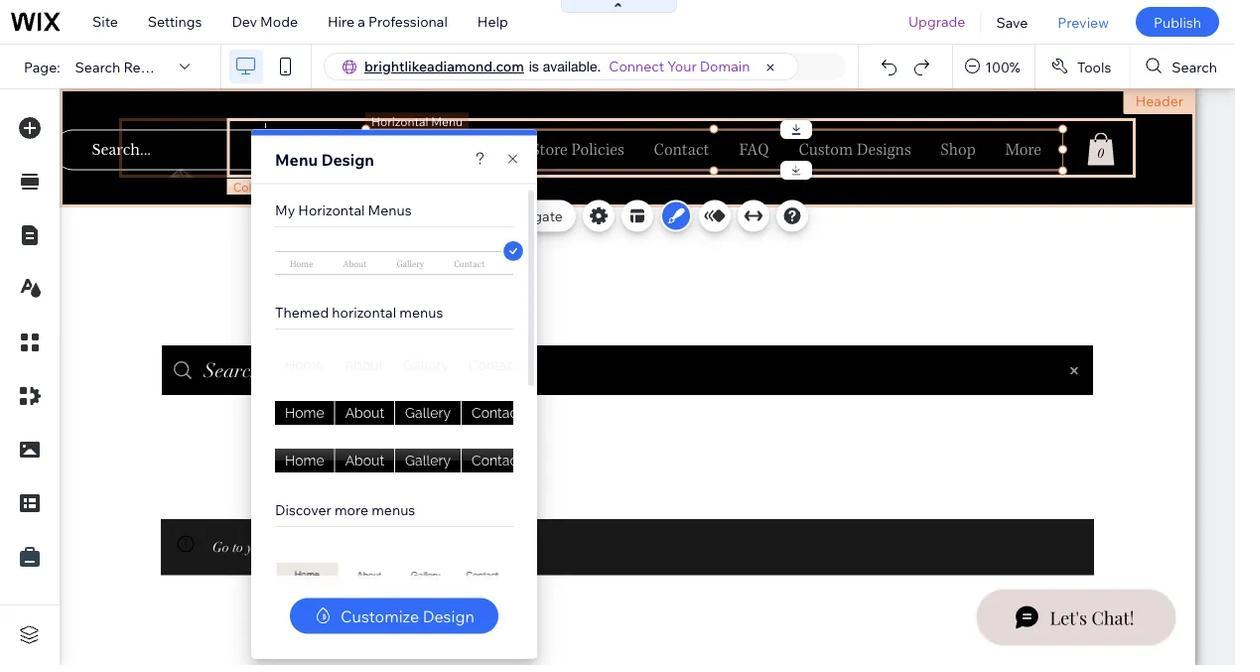 Task type: locate. For each thing, give the bounding box(es) containing it.
home about gallery contact more
[[290, 259, 535, 269]]

search
[[75, 58, 120, 75], [1172, 58, 1218, 75]]

manage menu
[[379, 207, 472, 224]]

menus for discover more menus
[[372, 501, 415, 518]]

help
[[478, 13, 508, 30]]

0 vertical spatial site element
[[275, 401, 532, 426]]

horizontal
[[332, 303, 396, 321]]

contact
[[454, 259, 485, 269], [469, 357, 519, 373], [472, 405, 522, 421], [472, 452, 522, 469]]

search down the publish
[[1172, 58, 1218, 75]]

search for search results
[[75, 58, 120, 75]]

manage
[[379, 207, 432, 224]]

1 site element from the top
[[275, 401, 532, 426]]

menus for themed horizontal menus
[[400, 303, 443, 321]]

menu
[[275, 149, 318, 169], [435, 207, 472, 224]]

menus
[[400, 303, 443, 321], [372, 501, 415, 518]]

site element
[[275, 401, 532, 426], [275, 448, 532, 473]]

2
[[279, 179, 286, 194]]

customize
[[341, 606, 419, 626]]

0 vertical spatial menus
[[400, 303, 443, 321]]

about link for third home link from the top of the page
[[334, 401, 394, 426]]

1 home link from the top
[[275, 252, 328, 274]]

0 horizontal spatial design
[[322, 149, 374, 169]]

100% button
[[954, 45, 1035, 88]]

menu right manage
[[435, 207, 472, 224]]

0 horizontal spatial search
[[75, 58, 120, 75]]

preview
[[1058, 13, 1109, 31]]

contact link for third home link from the top of the page
[[461, 401, 532, 426]]

contact link for 4th home link from the top
[[462, 448, 532, 473]]

hire
[[328, 13, 355, 30]]

menus right more
[[372, 501, 415, 518]]

1 horizontal spatial design
[[423, 606, 475, 626]]

themed
[[275, 303, 329, 321]]

dev
[[232, 13, 257, 30]]

0 horizontal spatial menu
[[275, 149, 318, 169]]

gallery link
[[382, 252, 439, 274], [393, 353, 459, 378], [394, 401, 461, 426], [395, 448, 461, 473]]

menu up 2
[[275, 149, 318, 169]]

about link for 4th home link from the top
[[335, 448, 394, 473]]

home
[[290, 259, 313, 269], [285, 357, 324, 373], [285, 405, 324, 421], [285, 452, 324, 469]]

1 horizontal spatial search
[[1172, 58, 1218, 75]]

column 2
[[233, 179, 286, 194]]

1 vertical spatial site element
[[275, 448, 532, 473]]

customize design button
[[290, 598, 499, 634]]

about
[[343, 259, 367, 269], [344, 357, 383, 373], [345, 405, 384, 421], [345, 452, 384, 469]]

1 search from the left
[[75, 58, 120, 75]]

discover
[[275, 501, 332, 518]]

brightlikeadiamond.com
[[365, 58, 524, 75]]

contact link for 4th home link from the bottom
[[439, 252, 500, 274]]

mode
[[260, 13, 298, 30]]

about link
[[328, 252, 382, 274], [334, 353, 393, 378], [334, 401, 394, 426], [335, 448, 394, 473]]

2 search from the left
[[1172, 58, 1218, 75]]

menus down home about gallery contact more
[[400, 303, 443, 321]]

navigate
[[505, 207, 563, 224]]

search down site
[[75, 58, 120, 75]]

0 vertical spatial design
[[322, 149, 374, 169]]

contact link
[[439, 252, 500, 274], [459, 353, 529, 378], [461, 401, 532, 426], [462, 448, 532, 473]]

column
[[233, 179, 277, 194]]

1 vertical spatial menus
[[372, 501, 415, 518]]

design inside button
[[423, 606, 475, 626]]

design up my horizontal menus
[[322, 149, 374, 169]]

1 vertical spatial menu
[[435, 207, 472, 224]]

header
[[1136, 92, 1184, 110]]

your
[[668, 58, 697, 75]]

gallery
[[397, 259, 424, 269], [403, 357, 449, 373], [405, 405, 451, 421], [405, 452, 451, 469]]

results
[[124, 58, 171, 75]]

publish button
[[1136, 7, 1220, 37]]

design
[[322, 149, 374, 169], [423, 606, 475, 626]]

1 vertical spatial design
[[423, 606, 475, 626]]

2 site element from the top
[[275, 448, 532, 473]]

my horizontal menus
[[275, 201, 412, 219]]

100%
[[986, 58, 1021, 75]]

is
[[529, 58, 539, 74]]

more
[[515, 259, 535, 269]]

home link
[[275, 252, 328, 274], [275, 353, 334, 378], [275, 401, 334, 426], [275, 448, 334, 473]]

about link for 3rd home link from the bottom of the page
[[334, 353, 393, 378]]

save button
[[982, 0, 1043, 44]]

available.
[[543, 58, 601, 74]]

design right customize
[[423, 606, 475, 626]]

menu design
[[275, 149, 374, 169]]

search inside search button
[[1172, 58, 1218, 75]]

settings
[[148, 13, 202, 30]]



Task type: describe. For each thing, give the bounding box(es) containing it.
is available. connect your domain
[[529, 58, 750, 75]]

customize design
[[341, 606, 475, 626]]

0 vertical spatial menu
[[275, 149, 318, 169]]

save
[[997, 13, 1028, 31]]

hire a professional
[[328, 13, 448, 30]]

discover more menus
[[275, 501, 415, 518]]

publish
[[1154, 13, 1202, 31]]

a
[[358, 13, 365, 30]]

my
[[275, 201, 295, 219]]

search button
[[1131, 45, 1236, 88]]

4 home link from the top
[[275, 448, 334, 473]]

search for search
[[1172, 58, 1218, 75]]

about link for 4th home link from the bottom
[[328, 252, 382, 274]]

2 home link from the top
[[275, 353, 334, 378]]

site
[[92, 13, 118, 30]]

3 home link from the top
[[275, 401, 334, 426]]

menus
[[368, 201, 412, 219]]

upgrade
[[909, 13, 966, 30]]

search results
[[75, 58, 171, 75]]

themed horizontal menus
[[275, 303, 443, 321]]

contact link for 3rd home link from the bottom of the page
[[459, 353, 529, 378]]

professional
[[369, 13, 448, 30]]

dev mode
[[232, 13, 298, 30]]

preview button
[[1043, 0, 1124, 44]]

1 horizontal spatial menu
[[435, 207, 472, 224]]

domain
[[700, 58, 750, 75]]

design for customize design
[[423, 606, 475, 626]]

tools button
[[1036, 45, 1130, 88]]

connect
[[609, 58, 665, 75]]

horizontal
[[298, 201, 365, 219]]

tools
[[1078, 58, 1112, 75]]

more
[[335, 501, 369, 518]]

design for menu design
[[322, 149, 374, 169]]



Task type: vqa. For each thing, say whether or not it's contained in the screenshot.
gallery LINK associated with third Home link from the top's Contact link
yes



